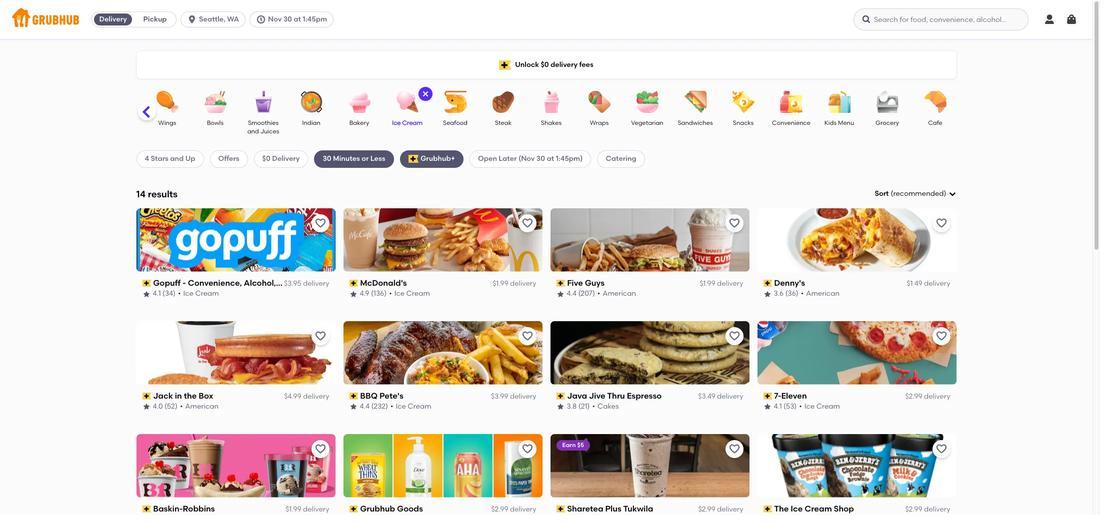 Task type: describe. For each thing, give the bounding box(es) containing it.
delivery for denny's
[[925, 280, 951, 288]]

snacks image
[[726, 91, 761, 113]]

delivery for grubhub goods
[[510, 506, 537, 514]]

star icon image for mcdonald's
[[350, 290, 358, 298]]

sharetea plus tukwila logo image
[[551, 435, 750, 498]]

4.0 (52)
[[153, 403, 178, 411]]

delivery button
[[92, 12, 134, 28]]

cream down 'ice cream' image
[[403, 120, 423, 127]]

offers
[[218, 155, 239, 163]]

4.9
[[360, 290, 370, 298]]

cream left shop
[[805, 505, 833, 514]]

4.1 (34)
[[153, 290, 176, 298]]

bowls
[[207, 120, 224, 127]]

subscription pass image for java jive thru espresso
[[557, 393, 566, 400]]

cream for gopuff - convenience, alcohol, & more
[[195, 290, 219, 298]]

save this restaurant image for 'mcdonald's logo' save this restaurant 'button'
[[522, 218, 534, 230]]

$2.99 for grubhub goods
[[492, 506, 509, 514]]

kids menu
[[825, 120, 855, 127]]

star icon image for java jive thru espresso
[[557, 404, 565, 412]]

menu
[[839, 120, 855, 127]]

1 vertical spatial $0
[[263, 155, 271, 163]]

$2.99 delivery for grubhub goods
[[492, 506, 537, 514]]

seattle,
[[199, 15, 226, 24]]

save this restaurant button for 'mcdonald's logo'
[[519, 215, 537, 233]]

results
[[148, 188, 178, 200]]

main navigation navigation
[[0, 0, 1093, 39]]

ice down 'ice cream' image
[[392, 120, 401, 127]]

goods
[[397, 505, 423, 514]]

baskin-
[[153, 505, 183, 514]]

wraps image
[[582, 91, 617, 113]]

• cakes
[[593, 403, 619, 411]]

plus
[[606, 505, 622, 514]]

3.6
[[774, 290, 784, 298]]

american for jack in the box
[[185, 403, 219, 411]]

sharetea
[[568, 505, 604, 514]]

subscription pass image for mcdonald's
[[350, 280, 358, 287]]

kids
[[825, 120, 837, 127]]

delivery for java jive thru espresso
[[718, 393, 744, 401]]

)
[[945, 190, 947, 198]]

4 stars and up
[[145, 155, 195, 163]]

subscription pass image for sharetea plus tukwila
[[557, 506, 566, 513]]

$3.49 delivery
[[699, 393, 744, 401]]

$1.99 delivery for baskin-robbins
[[286, 506, 330, 514]]

fees
[[580, 60, 594, 69]]

star icon image for jack in the box
[[142, 404, 150, 412]]

save this restaurant image for denny's
[[936, 218, 948, 230]]

• american for denny's
[[802, 290, 840, 298]]

4.0
[[153, 403, 163, 411]]

java jive thru espresso logo image
[[551, 322, 750, 385]]

cakes
[[598, 403, 619, 411]]

bbq
[[360, 392, 378, 401]]

juices
[[261, 128, 279, 135]]

open
[[478, 155, 497, 163]]

unlock $0 delivery fees
[[515, 60, 594, 69]]

vegetarian
[[632, 120, 664, 127]]

(136)
[[371, 290, 387, 298]]

svg image inside nov 30 at 1:45pm button
[[256, 15, 266, 25]]

save this restaurant button for the ice cream shop logo
[[933, 441, 951, 459]]

indian image
[[294, 91, 329, 113]]

convenience image
[[774, 91, 809, 113]]

4.1 for gopuff
[[153, 290, 161, 298]]

Search for food, convenience, alcohol... search field
[[854, 9, 1029, 31]]

thru
[[608, 392, 625, 401]]

save this restaurant image for 7-eleven
[[936, 331, 948, 343]]

recommended
[[894, 190, 945, 198]]

• for mcdonald's
[[389, 290, 392, 298]]

ice cream
[[392, 120, 423, 127]]

and inside smoothies and juices
[[248, 128, 259, 135]]

delivery for the ice cream shop
[[925, 506, 951, 514]]

sort ( recommended )
[[875, 190, 947, 198]]

30 inside button
[[284, 15, 292, 24]]

subscription pass image for jack in the box
[[142, 393, 151, 400]]

$4.99
[[284, 393, 302, 401]]

the ice cream shop logo image
[[758, 435, 957, 498]]

nov 30 at 1:45pm button
[[250, 12, 338, 28]]

grubhub+
[[421, 155, 455, 163]]

3.8
[[567, 403, 577, 411]]

eleven
[[782, 392, 808, 401]]

$1.99 for baskin-robbins
[[286, 506, 302, 514]]

denny's
[[775, 279, 806, 288]]

• american for five guys
[[598, 290, 636, 298]]

shakes image
[[534, 91, 569, 113]]

save this restaurant button for denny's  logo at right
[[933, 215, 951, 233]]

pickup button
[[134, 12, 176, 28]]

subscription pass image for the ice cream shop
[[764, 506, 773, 513]]

star icon image for 7-eleven
[[764, 404, 772, 412]]

grocery
[[876, 120, 900, 127]]

delivery for sharetea plus tukwila
[[718, 506, 744, 514]]

grubhub plus flag logo image for unlock $0 delivery fees
[[499, 60, 511, 70]]

1:45pm)
[[556, 155, 583, 163]]

$2.99 for 7-eleven
[[906, 393, 923, 401]]

ice right the at the right bottom
[[791, 505, 803, 514]]

subscription pass image for bbq pete's
[[350, 393, 358, 400]]

$3.49
[[699, 393, 716, 401]]

cream for 7-eleven
[[817, 403, 841, 411]]

indian
[[302, 120, 321, 127]]

minutes
[[333, 155, 360, 163]]

wa
[[227, 15, 239, 24]]

seafood image
[[438, 91, 473, 113]]

• american for jack in the box
[[180, 403, 219, 411]]

1 horizontal spatial svg image
[[422, 90, 430, 98]]

earn $5
[[563, 442, 584, 449]]

alcohol,
[[244, 279, 276, 288]]

ice for 7-eleven
[[805, 403, 815, 411]]

(53)
[[784, 403, 797, 411]]

box
[[199, 392, 213, 401]]

$1.49
[[907, 280, 923, 288]]

grubhub plus flag logo image for grubhub+
[[409, 155, 419, 163]]

pickup
[[143, 15, 167, 24]]

smoothies and juices
[[248, 120, 279, 135]]

grubhub
[[360, 505, 395, 514]]

• for jack in the box
[[180, 403, 183, 411]]

save this restaurant button for the grubhub goods logo
[[519, 441, 537, 459]]

subscription pass image for five guys
[[557, 280, 566, 287]]

in
[[175, 392, 182, 401]]

cafe
[[929, 120, 943, 127]]

wraps
[[590, 120, 609, 127]]

4.4 (207)
[[567, 290, 595, 298]]

4.1 (53)
[[774, 403, 797, 411]]

jack in the box
[[153, 392, 213, 401]]

save this restaurant image for five guys
[[729, 218, 741, 230]]

2 horizontal spatial 30
[[537, 155, 545, 163]]

unlock
[[515, 60, 539, 69]]

delivery for gopuff - convenience, alcohol, & more
[[303, 280, 330, 288]]

sort
[[875, 190, 889, 198]]

star icon image for five guys
[[557, 290, 565, 298]]

convenience
[[773, 120, 811, 127]]

star icon image for gopuff - convenience, alcohol, & more
[[142, 290, 150, 298]]

save this restaurant button for bbq pete's logo
[[519, 328, 537, 346]]

soup image
[[102, 91, 137, 113]]

the ice cream shop
[[775, 505, 855, 514]]

vegetarian image
[[630, 91, 665, 113]]

denny's  logo image
[[758, 209, 957, 272]]

jack
[[153, 392, 173, 401]]

save this restaurant image for save this restaurant 'button' related to baskin-robbins logo
[[314, 444, 327, 456]]

steak image
[[486, 91, 521, 113]]

nov
[[268, 15, 282, 24]]

14
[[136, 188, 146, 200]]

seattle, wa
[[199, 15, 239, 24]]

cream for mcdonald's
[[407, 290, 430, 298]]

steak
[[495, 120, 512, 127]]

sharetea plus tukwila
[[568, 505, 654, 514]]

$3.95 delivery
[[284, 280, 330, 288]]

4.4 (232)
[[360, 403, 388, 411]]

save this restaurant image for jack in the box
[[314, 331, 327, 343]]

american for denny's
[[807, 290, 840, 298]]

delivery for 7-eleven
[[925, 393, 951, 401]]

delivery inside button
[[99, 15, 127, 24]]

4.4 for five guys
[[567, 290, 577, 298]]

sandwiches image
[[678, 91, 713, 113]]



Task type: locate. For each thing, give the bounding box(es) containing it.
0 vertical spatial subscription pass image
[[557, 280, 566, 287]]

save this restaurant button for the java jive thru espresso logo
[[726, 328, 744, 346]]

at left 1:45pm
[[294, 15, 301, 24]]

14 results
[[136, 188, 178, 200]]

delivery for five guys
[[718, 280, 744, 288]]

cream down mcdonald's on the bottom left
[[407, 290, 430, 298]]

wings image
[[150, 91, 185, 113]]

1 vertical spatial subscription pass image
[[557, 393, 566, 400]]

american down box
[[185, 403, 219, 411]]

star icon image left 4.1 (34)
[[142, 290, 150, 298]]

save this restaurant image for gopuff - convenience, alcohol, & more
[[314, 218, 327, 230]]

earn
[[563, 442, 576, 449]]

star icon image left 4.9 at left
[[350, 290, 358, 298]]

subscription pass image
[[142, 280, 151, 287], [350, 280, 358, 287], [764, 280, 773, 287], [142, 393, 151, 400], [350, 393, 358, 400], [764, 393, 773, 400], [350, 506, 358, 513], [557, 506, 566, 513], [764, 506, 773, 513]]

gopuff
[[153, 279, 181, 288]]

bbq pete's logo image
[[344, 322, 543, 385]]

7-
[[775, 392, 782, 401]]

save this restaurant image for the java jive thru espresso logo's save this restaurant 'button'
[[729, 331, 741, 343]]

0 vertical spatial 4.1
[[153, 290, 161, 298]]

delivery
[[551, 60, 578, 69], [303, 280, 330, 288], [510, 280, 537, 288], [718, 280, 744, 288], [925, 280, 951, 288], [303, 393, 330, 401], [510, 393, 537, 401], [718, 393, 744, 401], [925, 393, 951, 401], [303, 506, 330, 514], [510, 506, 537, 514], [718, 506, 744, 514], [925, 506, 951, 514]]

1 horizontal spatial at
[[547, 155, 555, 163]]

1 vertical spatial at
[[547, 155, 555, 163]]

star icon image left 3.8
[[557, 404, 565, 412]]

(nov
[[519, 155, 535, 163]]

0 horizontal spatial delivery
[[99, 15, 127, 24]]

save this restaurant image for save this restaurant 'button' for the grubhub goods logo
[[522, 444, 534, 456]]

2 vertical spatial subscription pass image
[[142, 506, 151, 513]]

star icon image left 4.4 (232)
[[350, 404, 358, 412]]

$0 right the unlock
[[541, 60, 549, 69]]

smoothies
[[248, 120, 279, 127]]

• for five guys
[[598, 290, 601, 298]]

• ice cream down '-'
[[178, 290, 219, 298]]

bowls image
[[198, 91, 233, 113]]

ice
[[392, 120, 401, 127], [183, 290, 194, 298], [395, 290, 405, 298], [396, 403, 406, 411], [805, 403, 815, 411], [791, 505, 803, 514]]

1 horizontal spatial 4.4
[[567, 290, 577, 298]]

or
[[362, 155, 369, 163]]

more
[[286, 279, 306, 288]]

• american
[[598, 290, 636, 298], [802, 290, 840, 298], [180, 403, 219, 411]]

2 horizontal spatial • american
[[802, 290, 840, 298]]

• american down guys at the bottom of page
[[598, 290, 636, 298]]

0 horizontal spatial $0
[[263, 155, 271, 163]]

• right (21)
[[593, 403, 595, 411]]

1 horizontal spatial • american
[[598, 290, 636, 298]]

$2.99 for sharetea plus tukwila
[[699, 506, 716, 514]]

ice for gopuff - convenience, alcohol, & more
[[183, 290, 194, 298]]

wings
[[158, 120, 176, 127]]

$1.99 delivery
[[493, 280, 537, 288], [700, 280, 744, 288], [286, 506, 330, 514]]

subscription pass image left denny's
[[764, 280, 773, 287]]

2 horizontal spatial $1.99
[[700, 280, 716, 288]]

0 horizontal spatial grubhub plus flag logo image
[[409, 155, 419, 163]]

star icon image for denny's
[[764, 290, 772, 298]]

espresso
[[627, 392, 662, 401]]

subscription pass image for gopuff - convenience, alcohol, & more
[[142, 280, 151, 287]]

30 left the minutes
[[323, 155, 332, 163]]

mcdonald's
[[360, 279, 407, 288]]

$0
[[541, 60, 549, 69], [263, 155, 271, 163]]

java
[[568, 392, 588, 401]]

delivery down juices
[[272, 155, 300, 163]]

kids menu image
[[822, 91, 857, 113]]

0 vertical spatial 4.4
[[567, 290, 577, 298]]

svg image
[[1066, 14, 1078, 26], [256, 15, 266, 25], [862, 15, 872, 25], [949, 190, 957, 198]]

None field
[[875, 189, 957, 199]]

30
[[284, 15, 292, 24], [323, 155, 332, 163], [537, 155, 545, 163]]

the
[[184, 392, 197, 401]]

star icon image left '3.6'
[[764, 290, 772, 298]]

subscription pass image left mcdonald's on the bottom left
[[350, 280, 358, 287]]

at left 1:45pm) at the top right of page
[[547, 155, 555, 163]]

1 horizontal spatial grubhub plus flag logo image
[[499, 60, 511, 70]]

svg image inside seattle, wa 'button'
[[187, 15, 197, 25]]

grocery image
[[870, 91, 905, 113]]

•
[[178, 290, 181, 298], [389, 290, 392, 298], [598, 290, 601, 298], [802, 290, 804, 298], [180, 403, 183, 411], [391, 403, 394, 411], [593, 403, 595, 411], [800, 403, 803, 411]]

ice down mcdonald's on the bottom left
[[395, 290, 405, 298]]

$1.99 delivery for five guys
[[700, 280, 744, 288]]

4.4 down 'five'
[[567, 290, 577, 298]]

american
[[603, 290, 636, 298], [807, 290, 840, 298], [185, 403, 219, 411]]

• right (34) at the left bottom of page
[[178, 290, 181, 298]]

4.4 down bbq in the bottom of the page
[[360, 403, 370, 411]]

2 horizontal spatial svg image
[[1044, 14, 1056, 26]]

0 horizontal spatial 4.4
[[360, 403, 370, 411]]

bbq pete's
[[360, 392, 404, 401]]

1 vertical spatial delivery
[[272, 155, 300, 163]]

(207)
[[579, 290, 595, 298]]

7-eleven
[[775, 392, 808, 401]]

0 horizontal spatial american
[[185, 403, 219, 411]]

0 vertical spatial at
[[294, 15, 301, 24]]

2 horizontal spatial american
[[807, 290, 840, 298]]

subscription pass image
[[557, 280, 566, 287], [557, 393, 566, 400], [142, 506, 151, 513]]

(34)
[[163, 290, 176, 298]]

gopuff - convenience, alcohol, & more
[[153, 279, 306, 288]]

and
[[248, 128, 259, 135], [170, 155, 184, 163]]

five guys
[[568, 279, 605, 288]]

subscription pass image left 7-
[[764, 393, 773, 400]]

open later (nov 30 at 1:45pm)
[[478, 155, 583, 163]]

• for java jive thru espresso
[[593, 403, 595, 411]]

cream right (53)
[[817, 403, 841, 411]]

0 vertical spatial and
[[248, 128, 259, 135]]

save this restaurant button for five guys logo
[[726, 215, 744, 233]]

4.9 (136)
[[360, 290, 387, 298]]

$0 down juices
[[263, 155, 271, 163]]

grubhub plus flag logo image left grubhub+
[[409, 155, 419, 163]]

• right (36)
[[802, 290, 804, 298]]

none field containing sort
[[875, 189, 957, 199]]

$5
[[578, 442, 584, 449]]

0 horizontal spatial svg image
[[187, 15, 197, 25]]

subscription pass image for grubhub goods
[[350, 506, 358, 513]]

• ice cream down the pete's
[[391, 403, 432, 411]]

1 horizontal spatial 30
[[323, 155, 332, 163]]

• american right (36)
[[802, 290, 840, 298]]

• right the (52)
[[180, 403, 183, 411]]

1 horizontal spatial $0
[[541, 60, 549, 69]]

• right (53)
[[800, 403, 803, 411]]

$3.99 delivery
[[491, 393, 537, 401]]

3.6 (36)
[[774, 290, 799, 298]]

2 horizontal spatial $1.99 delivery
[[700, 280, 744, 288]]

cream for bbq pete's
[[408, 403, 432, 411]]

subscription pass image left jack
[[142, 393, 151, 400]]

1:45pm
[[303, 15, 327, 24]]

save this restaurant image
[[314, 218, 327, 230], [729, 218, 741, 230], [936, 218, 948, 230], [314, 331, 327, 343], [936, 331, 948, 343], [729, 444, 741, 456]]

0 vertical spatial $0
[[541, 60, 549, 69]]

ice down eleven
[[805, 403, 815, 411]]

1 horizontal spatial $1.99 delivery
[[493, 280, 537, 288]]

and left up
[[170, 155, 184, 163]]

7-eleven logo image
[[758, 322, 957, 385]]

0 vertical spatial grubhub plus flag logo image
[[499, 60, 511, 70]]

0 horizontal spatial at
[[294, 15, 301, 24]]

• down the pete's
[[391, 403, 394, 411]]

save this restaurant button for jack in the box logo
[[311, 328, 330, 346]]

• for 7-eleven
[[800, 403, 803, 411]]

$1.99 delivery for mcdonald's
[[493, 280, 537, 288]]

save this restaurant button for 7-eleven logo
[[933, 328, 951, 346]]

jack in the box logo image
[[136, 322, 336, 385]]

0 horizontal spatial $1.99
[[286, 506, 302, 514]]

$2.99 delivery for the ice cream shop
[[906, 506, 951, 514]]

gopuff - convenience, alcohol, & more logo image
[[136, 209, 336, 272]]

baskin-robbins logo image
[[136, 435, 336, 498]]

ice for mcdonald's
[[395, 290, 405, 298]]

$1.99 for five guys
[[700, 280, 716, 288]]

svg image
[[1044, 14, 1056, 26], [187, 15, 197, 25], [422, 90, 430, 98]]

star icon image for bbq pete's
[[350, 404, 358, 412]]

subscription pass image left java
[[557, 393, 566, 400]]

• ice cream for gopuff - convenience, alcohol, & more
[[178, 290, 219, 298]]

grubhub plus flag logo image left the unlock
[[499, 60, 511, 70]]

$2.99 for the ice cream shop
[[906, 506, 923, 514]]

• for denny's
[[802, 290, 804, 298]]

1 horizontal spatial and
[[248, 128, 259, 135]]

$1.49 delivery
[[907, 280, 951, 288]]

• for gopuff - convenience, alcohol, & more
[[178, 290, 181, 298]]

1 horizontal spatial delivery
[[272, 155, 300, 163]]

star icon image left the 4.4 (207)
[[557, 290, 565, 298]]

0 horizontal spatial • american
[[180, 403, 219, 411]]

save this restaurant button
[[311, 215, 330, 233], [519, 215, 537, 233], [726, 215, 744, 233], [933, 215, 951, 233], [311, 328, 330, 346], [519, 328, 537, 346], [726, 328, 744, 346], [933, 328, 951, 346], [311, 441, 330, 459], [519, 441, 537, 459], [726, 441, 744, 459], [933, 441, 951, 459]]

30 right nov
[[284, 15, 292, 24]]

• ice cream for mcdonald's
[[389, 290, 430, 298]]

delivery for baskin-robbins
[[303, 506, 330, 514]]

bakery
[[350, 120, 369, 127]]

• ice cream for bbq pete's
[[391, 403, 432, 411]]

delivery for bbq pete's
[[510, 393, 537, 401]]

cafe image
[[918, 91, 954, 113]]

subscription pass image for baskin-robbins
[[142, 506, 151, 513]]

1 vertical spatial grubhub plus flag logo image
[[409, 155, 419, 163]]

1 vertical spatial 4.4
[[360, 403, 370, 411]]

grubhub goods logo image
[[344, 435, 543, 498]]

• ice cream down eleven
[[800, 403, 841, 411]]

cream down 'convenience,'
[[195, 290, 219, 298]]

pete's
[[380, 392, 404, 401]]

later
[[499, 155, 517, 163]]

• down guys at the bottom of page
[[598, 290, 601, 298]]

subscription pass image left grubhub
[[350, 506, 358, 513]]

delivery left pickup
[[99, 15, 127, 24]]

save this restaurant image for save this restaurant 'button' for bbq pete's logo
[[522, 331, 534, 343]]

subscription pass image left gopuff
[[142, 280, 151, 287]]

save this restaurant image for save this restaurant 'button' corresponding to the ice cream shop logo
[[936, 444, 948, 456]]

baskin-robbins
[[153, 505, 215, 514]]

star icon image left 4.0 at the bottom left
[[142, 404, 150, 412]]

$2.99 delivery for sharetea plus tukwila
[[699, 506, 744, 514]]

save this restaurant button for gopuff - convenience, alcohol, & more logo
[[311, 215, 330, 233]]

american right (36)
[[807, 290, 840, 298]]

subscription pass image for 7-eleven
[[764, 393, 773, 400]]

1 horizontal spatial american
[[603, 290, 636, 298]]

catering
[[606, 155, 637, 163]]

(52)
[[165, 403, 178, 411]]

seafood
[[443, 120, 468, 127]]

smoothies and juices image
[[246, 91, 281, 113]]

save this restaurant image
[[522, 218, 534, 230], [522, 331, 534, 343], [729, 331, 741, 343], [314, 444, 327, 456], [522, 444, 534, 456], [936, 444, 948, 456]]

delivery for mcdonald's
[[510, 280, 537, 288]]

4.1 left (34) at the left bottom of page
[[153, 290, 161, 298]]

bakery image
[[342, 91, 377, 113]]

• ice cream down mcdonald's on the bottom left
[[389, 290, 430, 298]]

$1.99 for mcdonald's
[[493, 280, 509, 288]]

at inside button
[[294, 15, 301, 24]]

ice down the pete's
[[396, 403, 406, 411]]

4.1 for 7-
[[774, 403, 782, 411]]

and down smoothies
[[248, 128, 259, 135]]

ice for bbq pete's
[[396, 403, 406, 411]]

save this restaurant button for baskin-robbins logo
[[311, 441, 330, 459]]

subscription pass image left the at the right bottom
[[764, 506, 773, 513]]

ice down '-'
[[183, 290, 194, 298]]

(232)
[[371, 403, 388, 411]]

(
[[891, 190, 894, 198]]

american for five guys
[[603, 290, 636, 298]]

• right (136) at the left bottom
[[389, 290, 392, 298]]

subscription pass image left bbq in the bottom of the page
[[350, 393, 358, 400]]

3.8 (21)
[[567, 403, 590, 411]]

subscription pass image left 'five'
[[557, 280, 566, 287]]

• ice cream
[[178, 290, 219, 298], [389, 290, 430, 298], [391, 403, 432, 411], [800, 403, 841, 411]]

robbins
[[183, 505, 215, 514]]

up
[[185, 155, 195, 163]]

grubhub plus flag logo image
[[499, 60, 511, 70], [409, 155, 419, 163]]

0 horizontal spatial and
[[170, 155, 184, 163]]

guys
[[585, 279, 605, 288]]

0 horizontal spatial $1.99 delivery
[[286, 506, 330, 514]]

delivery for jack in the box
[[303, 393, 330, 401]]

ice cream image
[[390, 91, 425, 113]]

30 minutes or less
[[323, 155, 386, 163]]

less
[[371, 155, 386, 163]]

• american down box
[[180, 403, 219, 411]]

subscription pass image left "sharetea"
[[557, 506, 566, 513]]

• ice cream for 7-eleven
[[800, 403, 841, 411]]

(36)
[[786, 290, 799, 298]]

star icon image left the 4.1 (53) on the right of the page
[[764, 404, 772, 412]]

american down guys at the bottom of page
[[603, 290, 636, 298]]

1 horizontal spatial $1.99
[[493, 280, 509, 288]]

snacks
[[733, 120, 754, 127]]

five guys logo image
[[551, 209, 750, 272]]

$2.99 delivery
[[906, 393, 951, 401], [492, 506, 537, 514], [699, 506, 744, 514], [906, 506, 951, 514]]

java jive thru espresso
[[568, 392, 662, 401]]

30 right (nov
[[537, 155, 545, 163]]

1 horizontal spatial 4.1
[[774, 403, 782, 411]]

sandwiches
[[678, 120, 713, 127]]

$0 delivery
[[263, 155, 300, 163]]

cream right (232)
[[408, 403, 432, 411]]

&
[[278, 279, 284, 288]]

shop
[[834, 505, 855, 514]]

at
[[294, 15, 301, 24], [547, 155, 555, 163]]

grubhub goods
[[360, 505, 423, 514]]

mcdonald's logo image
[[344, 209, 543, 272]]

$2.99 delivery for 7-eleven
[[906, 393, 951, 401]]

subscription pass image left baskin-
[[142, 506, 151, 513]]

1 vertical spatial and
[[170, 155, 184, 163]]

1 vertical spatial 4.1
[[774, 403, 782, 411]]

star icon image
[[142, 290, 150, 298], [350, 290, 358, 298], [557, 290, 565, 298], [764, 290, 772, 298], [142, 404, 150, 412], [350, 404, 358, 412], [557, 404, 565, 412], [764, 404, 772, 412]]

• for bbq pete's
[[391, 403, 394, 411]]

4.4 for bbq pete's
[[360, 403, 370, 411]]

$3.95
[[284, 280, 302, 288]]

nov 30 at 1:45pm
[[268, 15, 327, 24]]

0 vertical spatial delivery
[[99, 15, 127, 24]]

five
[[568, 279, 583, 288]]

subscription pass image for denny's
[[764, 280, 773, 287]]

0 horizontal spatial 4.1
[[153, 290, 161, 298]]

0 horizontal spatial 30
[[284, 15, 292, 24]]

4.1 down 7-
[[774, 403, 782, 411]]



Task type: vqa. For each thing, say whether or not it's contained in the screenshot.
4
yes



